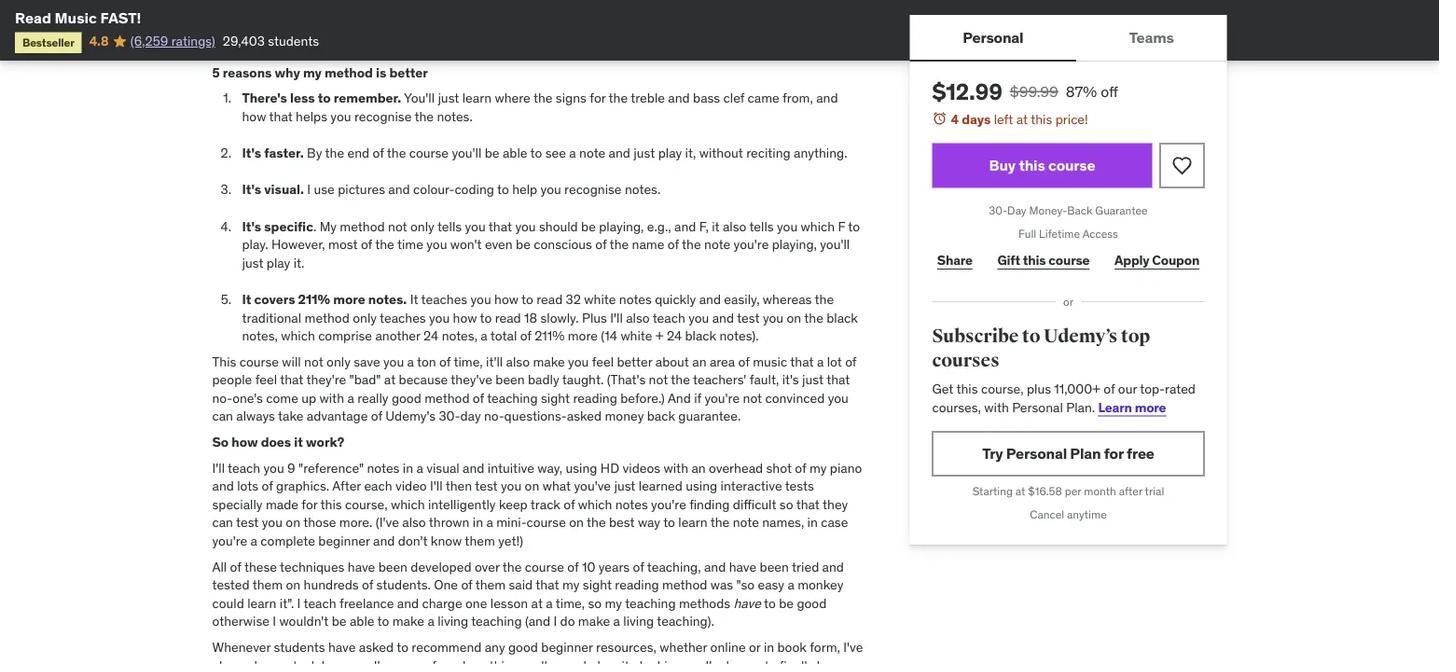 Task type: describe. For each thing, give the bounding box(es) containing it.
asked inside whenever students have asked to recommend any good beginner resources, whether online or in book form, i've always been stuck because i've never found anything really good, despite looking, so i'm happy to finally b
[[359, 639, 394, 656]]

my down years
[[605, 595, 622, 612]]

1 horizontal spatial white
[[621, 328, 653, 345]]

been inside whenever students have asked to recommend any good beginner resources, whether online or in book form, i've always been stuck because i've never found anything really good, despite looking, so i'm happy to finally b
[[254, 658, 283, 664]]

treble inside what about middle c, or d, or b, which are all in between the clefs? what if you go above the top of the treble clef, or below the bottom of the bass clef (both of which are really common)? the mnemonics won't help you. 5 reasons why my method is better
[[590, 20, 624, 37]]

the down b,
[[789, 20, 808, 37]]

you down made
[[262, 515, 283, 531]]

0 vertical spatial using
[[566, 460, 597, 477]]

music
[[753, 354, 787, 370]]

you down another
[[383, 354, 404, 370]]

it teaches you how to read 32 white notes quickly and easily, whereas the traditional method only teaches you how to read 18 slowly. plus i'll also teach you and test you on the black notes, which comprise another 24 notes, a total of 211% more (14 white + 24 black notes).
[[242, 291, 858, 345]]

to inside this course will not only save you a ton of time, it'll also make you feel better about an area of music that a lot of people feel that they're "bad" at because they've been badly taught. (that's not the teachers' fault, it's just that no-one's come up with a really good method of teaching sight reading before.) and if you're not convinced you can always take advantage of udemy's 30-day no-questions-asked money back guarantee. so how does it work? i'll teach you 9 "reference" notes in a visual and intuitive way, using hd videos with an overhead shot of my piano and lots of graphics. after each video i'll then test you on what you've just learned using interactive tests specially made for this course, which intelligently keep track of which notes you're finding difficult so that they can test you on those more. (i've also thrown in a mini-course on the best way to learn the note names, in case you're a complete beginner and don't know them yet!)
[[663, 515, 675, 531]]

get this course, plus 11,000+ of our top-rated courses, with personal plan.
[[932, 380, 1196, 415]]

intelligently
[[428, 496, 496, 513]]

also right it'll
[[506, 354, 530, 370]]

in left case
[[807, 515, 818, 531]]

be up coding
[[485, 145, 500, 162]]

not inside . my method not only tells you that you should be playing, e.g., and f, it also tells you which f to play. however, most of the time you won't even be conscious of the name of the note you're playing, you'll just play it.
[[388, 218, 407, 235]]

this down $99.99
[[1031, 111, 1053, 127]]

clef inside you'll just learn where the signs for the treble and bass clef came from, and how that helps you recognise the notes.
[[724, 90, 745, 107]]

1 tells from the left
[[437, 218, 462, 235]]

that inside you'll just learn where the signs for the treble and bass clef came from, and how that helps you recognise the notes.
[[269, 108, 293, 125]]

(i've
[[376, 515, 399, 531]]

however,
[[272, 236, 325, 253]]

$12.99
[[932, 77, 1003, 105]]

and right from,
[[816, 90, 838, 107]]

online
[[710, 639, 746, 656]]

2 vertical spatial notes
[[615, 496, 648, 513]]

fast!
[[100, 8, 141, 27]]

have up hundreds
[[348, 559, 375, 575]]

you down "lot"
[[828, 390, 849, 407]]

just down hd
[[614, 478, 636, 495]]

them down the these
[[252, 577, 283, 594]]

i left "use"
[[307, 182, 311, 198]]

reading inside this course will not only save you a ton of time, it'll also make you feel better about an area of music that a lot of people feel that they're "bad" at because they've been badly taught. (that's not the teachers' fault, it's just that no-one's come up with a really good method of teaching sight reading before.) and if you're not convinced you can always take advantage of udemy's 30-day no-questions-asked money back guarantee. so how does it work? i'll teach you 9 "reference" notes in a visual and intuitive way, using hd videos with an overhead shot of my piano and lots of graphics. after each video i'll then test you on what you've just learned using interactive tests specially made for this course, which intelligently keep track of which notes you're finding difficult so that they can test you on those more. (i've also thrown in a mini-course on the best way to learn the note names, in case you're a complete beginner and don't know them yet!)
[[573, 390, 617, 407]]

that down will in the left bottom of the page
[[280, 372, 304, 389]]

4.8
[[89, 33, 109, 49]]

good,
[[557, 658, 590, 664]]

personal inside get this course, plus 11,000+ of our top-rated courses, with personal plan.
[[1012, 399, 1063, 415]]

read music fast!
[[15, 8, 141, 27]]

more.
[[339, 515, 373, 531]]

1 vertical spatial i've
[[374, 658, 394, 664]]

you inside what about middle c, or d, or b, which are all in between the clefs? what if you go above the top of the treble clef, or below the bottom of the bass clef (both of which are really common)? the mnemonics won't help you. 5 reasons why my method is better
[[429, 20, 450, 37]]

starting at $16.58 per month after trial cancel anytime
[[973, 484, 1164, 522]]

2 vertical spatial notes.
[[368, 291, 407, 308]]

2 living from the left
[[623, 614, 654, 630]]

notes).
[[720, 328, 759, 345]]

only inside it teaches you how to read 32 white notes quickly and easily, whereas the traditional method only teaches you how to read 18 slowly. plus i'll also teach you and test you on the black notes, which comprise another 24 notes, a total of 211% more (14 white + 24 black notes).
[[353, 309, 377, 326]]

it's faster. by the end of the course you'll be able to see a note and just play it, without reciting anything.
[[242, 145, 848, 162]]

intuitive
[[488, 460, 534, 477]]

of down 'e.g.,'
[[668, 236, 679, 253]]

211% inside it teaches you how to read 32 white notes quickly and easily, whereas the traditional method only teaches you how to read 18 slowly. plus i'll also teach you and test you on the black notes, which comprise another 24 notes, a total of 211% more (14 white + 24 black notes).
[[535, 328, 565, 345]]

1 horizontal spatial no-
[[484, 408, 504, 425]]

of right end
[[373, 145, 384, 162]]

1 vertical spatial an
[[692, 460, 706, 477]]

which inside . my method not only tells you that you should be playing, e.g., and f, it also tells you which f to play. however, most of the time you won't even be conscious of the name of the note you're playing, you'll just play it.
[[801, 218, 835, 235]]

a up (and at the left of page
[[546, 595, 553, 612]]

whether
[[660, 639, 707, 656]]

reading inside all of these techniques have been developed over the course of 10 years of teaching, and have been tried and tested them on hundreds of students. one of them said that my sight reading method was "so easy a monkey could learn it". i teach freelance and charge one lesson at a time, so my teaching methods
[[615, 577, 659, 594]]

treble inside you'll just learn where the signs for the treble and bass clef came from, and how that helps you recognise the notes.
[[631, 90, 665, 107]]

to left finally on the right bottom
[[765, 658, 777, 664]]

and inside . my method not only tells you that you should be playing, e.g., and f, it also tells you which f to play. however, most of the time you won't even be conscious of the name of the note you're playing, you'll just play it.
[[674, 218, 696, 235]]

1 horizontal spatial with
[[664, 460, 688, 477]]

you right time
[[427, 236, 447, 253]]

0 horizontal spatial white
[[584, 291, 616, 308]]

really inside what about middle c, or d, or b, which are all in between the clefs? what if you go above the top of the treble clef, or below the bottom of the bass clef (both of which are really common)? the mnemonics won't help you. 5 reasons why my method is better
[[349, 39, 380, 55]]

good inside whenever students have asked to recommend any good beginner resources, whether online or in book form, i've always been stuck because i've never found anything really good, despite looking, so i'm happy to finally b
[[508, 639, 538, 656]]

of down what
[[564, 496, 575, 513]]

the up the mnemonics at the left top of the page
[[509, 20, 528, 37]]

on up complete
[[286, 515, 300, 531]]

1 horizontal spatial using
[[686, 478, 718, 495]]

day
[[1008, 203, 1027, 218]]

to inside the subscribe to udemy's top courses
[[1022, 325, 1041, 348]]

1 vertical spatial black
[[685, 328, 717, 345]]

gift this course
[[998, 252, 1090, 268]]

conscious
[[534, 236, 592, 253]]

of right (both
[[276, 39, 287, 55]]

the left best
[[587, 515, 606, 531]]

which down you've
[[578, 496, 612, 513]]

of right bottom
[[775, 20, 786, 37]]

1 living from the left
[[438, 614, 468, 630]]

you left should
[[515, 218, 536, 235]]

help inside what about middle c, or d, or b, which are all in between the clefs? what if you go above the top of the treble clef, or below the bottom of the bass clef (both of which are really common)? the mnemonics won't help you. 5 reasons why my method is better
[[577, 39, 602, 55]]

1 horizontal spatial i've
[[844, 639, 863, 656]]

that down tests
[[796, 496, 820, 513]]

1 can from the top
[[212, 408, 233, 425]]

1 notes, from the left
[[242, 328, 278, 345]]

0 horizontal spatial more
[[333, 291, 365, 308]]

back
[[647, 408, 675, 425]]

for inside this course will not only save you a ton of time, it'll also make you feel better about an area of music that a lot of people feel that they're "bad" at because they've been badly taught. (that's not the teachers' fault, it's just that no-one's come up with a really good method of teaching sight reading before.) and if you're not convinced you can always take advantage of udemy's 30-day no-questions-asked money back guarantee. so how does it work? i'll teach you 9 "reference" notes in a visual and intuitive way, using hd videos with an overhead shot of my piano and lots of graphics. after each video i'll then test you on what you've just learned using interactive tests specially made for this course, which intelligently keep track of which notes you're finding difficult so that they can test you on those more. (i've also thrown in a mini-course on the best way to learn the note names, in case you're a complete beginner and don't know them yet!)
[[302, 496, 318, 513]]

advantage
[[307, 408, 368, 425]]

and down students.
[[397, 595, 419, 612]]

0 vertical spatial able
[[503, 145, 527, 162]]

to down freelance
[[377, 614, 389, 630]]

not up they're
[[304, 354, 323, 370]]

30- inside 30-day money-back guarantee full lifetime access
[[989, 203, 1008, 218]]

0 vertical spatial black
[[827, 309, 858, 326]]

because inside whenever students have asked to recommend any good beginner resources, whether online or in book form, i've always been stuck because i've never found anything really good, despite looking, so i'm happy to finally b
[[322, 658, 371, 664]]

to down easy
[[764, 595, 776, 612]]

0 horizontal spatial note
[[579, 145, 606, 162]]

be down freelance
[[332, 614, 347, 630]]

in down intelligently at the left bottom of page
[[473, 515, 483, 531]]

which right b,
[[807, 2, 841, 19]]

above
[[471, 20, 506, 37]]

and
[[668, 390, 691, 407]]

of up one
[[461, 577, 473, 594]]

and up it,
[[668, 90, 690, 107]]

not down "fault,"
[[743, 390, 762, 407]]

it.
[[294, 255, 305, 271]]

the down finding
[[711, 515, 730, 531]]

middle
[[689, 2, 728, 19]]

which inside it teaches you how to read 32 white notes quickly and easily, whereas the traditional method only teaches you how to read 18 slowly. plus i'll also teach you and test you on the black notes, which comprise another 24 notes, a total of 211% more (14 white + 24 black notes).
[[281, 328, 315, 345]]

the left clefs?
[[325, 20, 345, 37]]

methods
[[679, 595, 731, 612]]

this course will not only save you a ton of time, it'll also make you feel better about an area of music that a lot of people feel that they're "bad" at because they've been badly taught. (that's not the teachers' fault, it's just that no-one's come up with a really good method of teaching sight reading before.) and if you're not convinced you can always take advantage of udemy's 30-day no-questions-asked money back guarantee. so how does it work? i'll teach you 9 "reference" notes in a visual and intuitive way, using hd videos with an overhead shot of my piano and lots of graphics. after each video i'll then test you on what you've just learned using interactive tests specially made for this course, which intelligently keep track of which notes you're finding difficult so that they can test you on those more. (i've also thrown in a mini-course on the best way to learn the note names, in case you're a complete beginner and don't know them yet!)
[[212, 354, 862, 550]]

method inside it teaches you how to read 32 white notes quickly and easily, whereas the traditional method only teaches you how to read 18 slowly. plus i'll also teach you and test you on the black notes, which comprise another 24 notes, a total of 211% more (14 white + 24 black notes).
[[305, 309, 350, 326]]

of inside get this course, plus 11,000+ of our top-rated courses, with personal plan.
[[1104, 380, 1115, 397]]

in up video
[[403, 460, 413, 477]]

found
[[432, 658, 466, 664]]

good inside the to be good otherwise i wouldn't be able to make a living teaching (and i do make a living teaching).
[[797, 595, 827, 612]]

which down video
[[391, 496, 425, 513]]

or right d,
[[777, 2, 789, 19]]

yet!)
[[498, 533, 523, 550]]

of left "udemy's"
[[371, 408, 382, 425]]

2 horizontal spatial make
[[578, 614, 610, 630]]

video
[[395, 478, 427, 495]]

plan
[[1070, 444, 1101, 463]]

teaching for method
[[625, 595, 676, 612]]

be right even
[[516, 236, 531, 253]]

sight inside this course will not only save you a ton of time, it'll also make you feel better about an area of music that a lot of people feel that they're "bad" at because they've been badly taught. (that's not the teachers' fault, it's just that no-one's come up with a really good method of teaching sight reading before.) and if you're not convinced you can always take advantage of udemy's 30-day no-questions-asked money back guarantee. so how does it work? i'll teach you 9 "reference" notes in a visual and intuitive way, using hd videos with an overhead shot of my piano and lots of graphics. after each video i'll then test you on what you've just learned using interactive tests specially made for this course, which intelligently keep track of which notes you're finding difficult so that they can test you on those more. (i've also thrown in a mini-course on the best way to learn the note names, in case you're a complete beginner and don't know them yet!)
[[541, 390, 570, 407]]

mini-
[[496, 515, 527, 531]]

that up it's
[[790, 354, 814, 370]]

time
[[397, 236, 423, 253]]

teaching for been
[[487, 390, 538, 407]]

or left d,
[[747, 2, 759, 19]]

of right years
[[633, 559, 644, 575]]

bass inside what about middle c, or d, or b, which are all in between the clefs? what if you go above the top of the treble clef, or below the bottom of the bass clef (both of which are really common)? the mnemonics won't help you. 5 reasons why my method is better
[[812, 20, 839, 37]]

one
[[434, 577, 458, 594]]

lot
[[827, 354, 842, 370]]

the inside all of these techniques have been developed over the course of 10 years of teaching, and have been tried and tested them on hundreds of students. one of them said that my sight reading method was "so easy a monkey could learn it". i teach freelance and charge one lesson at a time, so my teaching methods
[[503, 559, 522, 575]]

after
[[332, 478, 361, 495]]

my inside this course will not only save you a ton of time, it'll also make you feel better about an area of music that a lot of people feel that they're "bad" at because they've been badly taught. (that's not the teachers' fault, it's just that no-one's come up with a really good method of teaching sight reading before.) and if you're not convinced you can always take advantage of udemy's 30-day no-questions-asked money back guarantee. so how does it work? i'll teach you 9 "reference" notes in a visual and intuitive way, using hd videos with an overhead shot of my piano and lots of graphics. after each video i'll then test you on what you've just learned using interactive tests specially made for this course, which intelligently keep track of which notes you're finding difficult so that they can test you on those more. (i've also thrown in a mini-course on the best way to learn the note names, in case you're a complete beginner and don't know them yet!)
[[810, 460, 827, 477]]

each
[[364, 478, 392, 495]]

make inside this course will not only save you a ton of time, it'll also make you feel better about an area of music that a lot of people feel that they're "bad" at because they've been badly taught. (that's not the teachers' fault, it's just that no-one's come up with a really good method of teaching sight reading before.) and if you're not convinced you can always take advantage of udemy's 30-day no-questions-asked money back guarantee. so how does it work? i'll teach you 9 "reference" notes in a visual and intuitive way, using hd videos with an overhead shot of my piano and lots of graphics. after each video i'll then test you on what you've just learned using interactive tests specially made for this course, which intelligently keep track of which notes you're finding difficult so that they can test you on those more. (i've also thrown in a mini-course on the best way to learn the note names, in case you're a complete beginner and don't know them yet!)
[[533, 354, 565, 370]]

otherwise
[[212, 614, 270, 630]]

at inside this course will not only save you a ton of time, it'll also make you feel better about an area of music that a lot of people feel that they're "bad" at because they've been badly taught. (that's not the teachers' fault, it's just that no-one's come up with a really good method of teaching sight reading before.) and if you're not convinced you can always take advantage of udemy's 30-day no-questions-asked money back guarantee. so how does it work? i'll teach you 9 "reference" notes in a visual and intuitive way, using hd videos with an overhead shot of my piano and lots of graphics. after each video i'll then test you on what you've just learned using interactive tests specially made for this course, which intelligently keep track of which notes you're finding difficult so that they can test you on those more. (i've also thrown in a mini-course on the best way to learn the note names, in case you're a complete beginner and don't know them yet!)
[[384, 372, 396, 389]]

been up easy
[[760, 559, 789, 575]]

stuck
[[287, 658, 319, 664]]

course down track
[[527, 515, 566, 531]]

the down "f,"
[[682, 236, 701, 253]]

below
[[670, 20, 704, 37]]

anything
[[469, 658, 520, 664]]

notes inside it teaches you how to read 32 white notes quickly and easily, whereas the traditional method only teaches you how to read 18 slowly. plus i'll also teach you and test you on the black notes, which comprise another 24 notes, a total of 211% more (14 white + 24 black notes).
[[619, 291, 652, 308]]

1 24 from the left
[[424, 328, 439, 345]]

0 vertical spatial an
[[692, 354, 707, 370]]

of right the most on the left
[[361, 236, 372, 253]]

fault,
[[750, 372, 779, 389]]

the down middle
[[707, 20, 726, 37]]

course, inside this course will not only save you a ton of time, it'll also make you feel better about an area of music that a lot of people feel that they're "bad" at because they've been badly taught. (that's not the teachers' fault, it's just that no-one's come up with a really good method of teaching sight reading before.) and if you're not convinced you can always take advantage of udemy's 30-day no-questions-asked money back guarantee. so how does it work? i'll teach you 9 "reference" notes in a visual and intuitive way, using hd videos with an overhead shot of my piano and lots of graphics. after each video i'll then test you on what you've just learned using interactive tests specially made for this course, which intelligently keep track of which notes you're finding difficult so that they can test you on those more. (i've also thrown in a mini-course on the best way to learn the note names, in case you're a complete beginner and don't know them yet!)
[[345, 496, 388, 513]]

2 24 from the left
[[667, 328, 682, 345]]

note inside this course will not only save you a ton of time, it'll also make you feel better about an area of music that a lot of people feel that they're "bad" at because they've been badly taught. (that's not the teachers' fault, it's just that no-one's come up with a really good method of teaching sight reading before.) and if you're not convinced you can always take advantage of udemy's 30-day no-questions-asked money back guarantee. so how does it work? i'll teach you 9 "reference" notes in a visual and intuitive way, using hd videos with an overhead shot of my piano and lots of graphics. after each video i'll then test you on what you've just learned using interactive tests specially made for this course, which intelligently keep track of which notes you're finding difficult so that they can test you on those more. (i've also thrown in a mini-course on the best way to learn the note names, in case you're a complete beginner and don't know them yet!)
[[733, 515, 759, 531]]

in inside what about middle c, or d, or b, which are all in between the clefs? what if you go above the top of the treble clef, or below the bottom of the bass clef (both of which are really common)? the mnemonics won't help you. 5 reasons why my method is better
[[258, 20, 269, 37]]

a left "lot"
[[817, 354, 824, 370]]

of right area
[[738, 354, 750, 370]]

you down the intuitive
[[501, 478, 522, 495]]

and up the monkey at the bottom right
[[822, 559, 844, 575]]

courses
[[932, 349, 1000, 372]]

overhead
[[709, 460, 763, 477]]

1 horizontal spatial feel
[[592, 354, 614, 370]]

wishlist image
[[1171, 154, 1194, 177]]

the left time
[[375, 236, 394, 253]]

learn more
[[1098, 399, 1166, 415]]

which down between
[[290, 39, 324, 55]]

way
[[638, 515, 660, 531]]

method inside this course will not only save you a ton of time, it'll also make you feel better about an area of music that a lot of people feel that they're "bad" at because they've been badly taught. (that's not the teachers' fault, it's just that no-one's come up with a really good method of teaching sight reading before.) and if you're not convinced you can always take advantage of udemy's 30-day no-questions-asked money back guarantee. so how does it work? i'll teach you 9 "reference" notes in a visual and intuitive way, using hd videos with an overhead shot of my piano and lots of graphics. after each video i'll then test you on what you've just learned using interactive tests specially made for this course, which intelligently keep track of which notes you're finding difficult so that they can test you on those more. (i've also thrown in a mini-course on the best way to learn the note names, in case you're a complete beginner and don't know them yet!)
[[425, 390, 470, 407]]

course inside all of these techniques have been developed over the course of 10 years of teaching, and have been tried and tested them on hundreds of students. one of them said that my sight reading method was "so easy a monkey could learn it". i teach freelance and charge one lesson at a time, so my teaching methods
[[525, 559, 564, 575]]

0 horizontal spatial playing,
[[599, 218, 644, 235]]

try personal plan for free link
[[932, 431, 1205, 476]]

method inside . my method not only tells you that you should be playing, e.g., and f, it also tells you which f to play. however, most of the time you won't even be conscious of the name of the note you're playing, you'll just play it.
[[340, 218, 385, 235]]

a up the these
[[251, 533, 257, 550]]

play inside . my method not only tells you that you should be playing, e.g., and f, it also tells you which f to play. however, most of the time you won't even be conscious of the name of the note you're playing, you'll just play it.
[[267, 255, 290, 271]]

is
[[376, 64, 387, 81]]

teachers'
[[693, 372, 747, 389]]

sight inside all of these techniques have been developed over the course of 10 years of teaching, and have been tried and tested them on hundreds of students. one of them said that my sight reading method was "so easy a monkey could learn it". i teach freelance and charge one lesson at a time, so my teaching methods
[[583, 577, 612, 594]]

32
[[566, 291, 581, 308]]

it,
[[685, 145, 696, 162]]

money-
[[1029, 203, 1067, 218]]

of right ton
[[439, 354, 451, 370]]

0 vertical spatial 211%
[[298, 291, 330, 308]]

of right all
[[230, 559, 241, 575]]

about inside this course will not only save you a ton of time, it'll also make you feel better about an area of music that a lot of people feel that they're "bad" at because they've been badly taught. (that's not the teachers' fault, it's just that no-one's come up with a really good method of teaching sight reading before.) and if you're not convinced you can always take advantage of udemy's 30-day no-questions-asked money back guarantee. so how does it work? i'll teach you 9 "reference" notes in a visual and intuitive way, using hd videos with an overhead shot of my piano and lots of graphics. after each video i'll then test you on what you've just learned using interactive tests specially made for this course, which intelligently keep track of which notes you're finding difficult so that they can test you on those more. (i've also thrown in a mini-course on the best way to learn the note names, in case you're a complete beginner and don't know them yet!)
[[656, 354, 689, 370]]

a up video
[[416, 460, 423, 477]]

my
[[320, 218, 337, 235]]

learn inside this course will not only save you a ton of time, it'll also make you feel better about an area of music that a lot of people feel that they're "bad" at because they've been badly taught. (that's not the teachers' fault, it's just that no-one's come up with a really good method of teaching sight reading before.) and if you're not convinced you can always take advantage of udemy's 30-day no-questions-asked money back guarantee. so how does it work? i'll teach you 9 "reference" notes in a visual and intuitive way, using hd videos with an overhead shot of my piano and lots of graphics. after each video i'll then test you on what you've just learned using interactive tests specially made for this course, which intelligently keep track of which notes you're finding difficult so that they can test you on those more. (i've also thrown in a mini-course on the best way to learn the note names, in case you're a complete beginner and don't know them yet!)
[[678, 515, 708, 531]]

just right it's
[[802, 372, 824, 389]]

you up ton
[[429, 309, 450, 326]]

0 vertical spatial read
[[537, 291, 563, 308]]

0 horizontal spatial with
[[319, 390, 344, 407]]

1 vertical spatial feel
[[255, 372, 277, 389]]

always inside this course will not only save you a ton of time, it'll also make you feel better about an area of music that a lot of people feel that they're "bad" at because they've been badly taught. (that's not the teachers' fault, it's just that no-one's come up with a really good method of teaching sight reading before.) and if you're not convinced you can always take advantage of udemy's 30-day no-questions-asked money back guarantee. so how does it work? i'll teach you 9 "reference" notes in a visual and intuitive way, using hd videos with an overhead shot of my piano and lots of graphics. after each video i'll then test you on what you've just learned using interactive tests specially made for this course, which intelligently keep track of which notes you're finding difficult so that they can test you on those more. (i've also thrown in a mini-course on the best way to learn the note names, in case you're a complete beginner and don't know them yet!)
[[236, 408, 275, 425]]

learn inside you'll just learn where the signs for the treble and bass clef came from, and how that helps you recognise the notes.
[[462, 90, 492, 107]]

students for whenever
[[274, 639, 325, 656]]

so inside this course will not only save you a ton of time, it'll also make you feel better about an area of music that a lot of people feel that they're "bad" at because they've been badly taught. (that's not the teachers' fault, it's just that no-one's come up with a really good method of teaching sight reading before.) and if you're not convinced you can always take advantage of udemy's 30-day no-questions-asked money back guarantee. so how does it work? i'll teach you 9 "reference" notes in a visual and intuitive way, using hd videos with an overhead shot of my piano and lots of graphics. after each video i'll then test you on what you've just learned using interactive tests specially made for this course, which intelligently keep track of which notes you're finding difficult so that they can test you on those more. (i've also thrown in a mini-course on the best way to learn the note names, in case you're a complete beginner and don't know them yet!)
[[780, 496, 793, 513]]

0 horizontal spatial no-
[[212, 390, 232, 407]]

time, inside this course will not only save you a ton of time, it'll also make you feel better about an area of music that a lot of people feel that they're "bad" at because they've been badly taught. (that's not the teachers' fault, it's just that no-one's come up with a really good method of teaching sight reading before.) and if you're not convinced you can always take advantage of udemy's 30-day no-questions-asked money back guarantee. so how does it work? i'll teach you 9 "reference" notes in a visual and intuitive way, using hd videos with an overhead shot of my piano and lots of graphics. after each video i'll then test you on what you've just learned using interactive tests specially made for this course, which intelligently keep track of which notes you're finding difficult so that they can test you on those more. (i've also thrown in a mini-course on the best way to learn the note names, in case you're a complete beginner and don't know them yet!)
[[454, 354, 483, 370]]

name
[[632, 236, 665, 253]]

2 horizontal spatial notes.
[[625, 182, 661, 198]]

them inside this course will not only save you a ton of time, it'll also make you feel better about an area of music that a lot of people feel that they're "bad" at because they've been badly taught. (that's not the teachers' fault, it's just that no-one's come up with a really good method of teaching sight reading before.) and if you're not convinced you can always take advantage of udemy's 30-day no-questions-asked money back guarantee. so how does it work? i'll teach you 9 "reference" notes in a visual and intuitive way, using hd videos with an overhead shot of my piano and lots of graphics. after each video i'll then test you on what you've just learned using interactive tests specially made for this course, which intelligently keep track of which notes you're finding difficult so that they can test you on those more. (i've also thrown in a mini-course on the best way to learn the note names, in case you're a complete beginner and don't know them yet!)
[[465, 533, 495, 550]]

music
[[55, 8, 97, 27]]

.
[[313, 218, 316, 235]]

so inside all of these techniques have been developed over the course of 10 years of teaching, and have been tried and tested them on hundreds of students. one of them said that my sight reading method was "so easy a monkey could learn it". i teach freelance and charge one lesson at a time, so my teaching methods
[[588, 595, 602, 612]]

best
[[609, 515, 635, 531]]

i inside all of these techniques have been developed over the course of 10 years of teaching, and have been tried and tested them on hundreds of students. one of them said that my sight reading method was "so easy a monkey could learn it". i teach freelance and charge one lesson at a time, so my teaching methods
[[297, 595, 301, 612]]

been up students.
[[378, 559, 408, 575]]

"so
[[737, 577, 755, 594]]

month
[[1084, 484, 1116, 499]]

in inside whenever students have asked to recommend any good beginner resources, whether online or in book form, i've always been stuck because i've never found anything really good, despite looking, so i'm happy to finally b
[[764, 639, 774, 656]]

you inside you'll just learn where the signs for the treble and bass clef came from, and how that helps you recognise the notes.
[[331, 108, 351, 125]]

you'll inside . my method not only tells you that you should be playing, e.g., and f, it also tells you which f to play. however, most of the time you won't even be conscious of the name of the note you're playing, you'll just play it.
[[820, 236, 850, 253]]

left
[[994, 111, 1013, 127]]

price!
[[1056, 111, 1088, 127]]

5
[[212, 64, 220, 81]]

finding
[[690, 496, 730, 513]]

i left wouldn't
[[273, 614, 276, 630]]

slowly.
[[541, 309, 579, 326]]

to inside . my method not only tells you that you should be playing, e.g., and f, it also tells you which f to play. however, most of the time you won't even be conscious of the name of the note you're playing, you'll just play it.
[[848, 218, 860, 235]]

how up they've
[[453, 309, 477, 326]]

between
[[272, 20, 323, 37]]

method inside all of these techniques have been developed over the course of 10 years of teaching, and have been tried and tested them on hundreds of students. one of them said that my sight reading method was "so easy a monkey could learn it". i teach freelance and charge one lesson at a time, so my teaching methods
[[662, 577, 708, 594]]

students for 29,403
[[268, 33, 319, 49]]

if inside what about middle c, or d, or b, which are all in between the clefs? what if you go above the top of the treble clef, or below the bottom of the bass clef (both of which are really common)? the mnemonics won't help you. 5 reasons why my method is better
[[419, 20, 426, 37]]

29,403
[[223, 33, 265, 49]]

note inside . my method not only tells you that you should be playing, e.g., and f, it also tells you which f to play. however, most of the time you won't even be conscious of the name of the note you're playing, you'll just play it.
[[704, 236, 731, 253]]

d,
[[762, 2, 774, 19]]

at inside all of these techniques have been developed over the course of 10 years of teaching, and have been tried and tested them on hundreds of students. one of them said that my sight reading method was "so easy a monkey could learn it". i teach freelance and charge one lesson at a time, so my teaching methods
[[531, 595, 543, 612]]

you up the "total"
[[471, 291, 491, 308]]

i left do at the left
[[554, 614, 557, 630]]

and up then
[[463, 460, 485, 477]]

you left f
[[777, 218, 798, 235]]

starting
[[973, 484, 1013, 499]]

1 vertical spatial i'll
[[212, 460, 225, 477]]

for inside 'link'
[[1104, 444, 1124, 463]]

1 horizontal spatial play
[[658, 145, 682, 162]]

case
[[821, 515, 848, 531]]

easy
[[758, 577, 785, 594]]

0 vertical spatial what
[[618, 2, 649, 19]]

students.
[[376, 577, 431, 594]]

87%
[[1066, 82, 1097, 101]]

by
[[307, 145, 322, 162]]

helps
[[296, 108, 327, 125]]

the left signs
[[534, 90, 553, 107]]

the right by
[[325, 145, 344, 162]]

e.g.,
[[647, 218, 671, 235]]

1 horizontal spatial are
[[844, 2, 863, 19]]

reciting
[[746, 145, 791, 162]]

of up signs
[[554, 20, 565, 37]]

bottom
[[729, 20, 772, 37]]

it's for it's faster.
[[242, 145, 261, 162]]

all
[[212, 559, 227, 575]]

method inside what about middle c, or d, or b, which are all in between the clefs? what if you go above the top of the treble clef, or below the bottom of the bass clef (both of which are really common)? the mnemonics won't help you. 5 reasons why my method is better
[[325, 64, 373, 81]]

you up even
[[465, 218, 486, 235]]

1 vertical spatial help
[[512, 182, 538, 198]]

2 can from the top
[[212, 515, 233, 531]]

2 vertical spatial more
[[1135, 399, 1166, 415]]

just inside you'll just learn where the signs for the treble and bass clef came from, and how that helps you recognise the notes.
[[438, 90, 459, 107]]

3 it's from the top
[[242, 218, 261, 235]]

0 horizontal spatial make
[[392, 614, 424, 630]]

be down easy
[[779, 595, 794, 612]]

(both
[[242, 39, 273, 55]]

0 horizontal spatial are
[[327, 39, 346, 55]]

share button
[[932, 242, 978, 279]]

also inside . my method not only tells you that you should be playing, e.g., and f, it also tells you which f to play. however, most of the time you won't even be conscious of the name of the note you're playing, you'll just play it.
[[723, 218, 747, 235]]

one's
[[232, 390, 263, 407]]

even
[[485, 236, 513, 253]]

1 horizontal spatial test
[[475, 478, 498, 495]]

keep
[[499, 496, 528, 513]]

you're down teachers'
[[705, 390, 740, 407]]

you up taught.
[[568, 354, 589, 370]]

course left will in the left bottom of the page
[[239, 354, 279, 370]]

or up the udemy's
[[1063, 294, 1074, 309]]



Task type: locate. For each thing, give the bounding box(es) containing it.
4 days left at this price!
[[951, 111, 1088, 127]]

on up track
[[525, 478, 539, 495]]

course, inside get this course, plus 11,000+ of our top-rated courses, with personal plan.
[[981, 380, 1024, 397]]

0 horizontal spatial time,
[[454, 354, 483, 370]]

0 horizontal spatial it
[[242, 291, 251, 308]]

0 horizontal spatial if
[[419, 20, 426, 37]]

0 vertical spatial teaching
[[487, 390, 538, 407]]

wouldn't
[[279, 614, 329, 630]]

gift
[[998, 252, 1020, 268]]

tab list
[[910, 15, 1227, 62]]

0 horizontal spatial you'll
[[452, 145, 482, 162]]

at right left on the top of the page
[[1017, 111, 1028, 127]]

1 vertical spatial what
[[385, 20, 415, 37]]

1 vertical spatial notes
[[367, 460, 400, 477]]

1 it's from the top
[[242, 145, 261, 162]]

if
[[419, 20, 426, 37], [694, 390, 702, 407]]

2 vertical spatial so
[[689, 658, 703, 664]]

a left the "total"
[[481, 328, 488, 345]]

1 horizontal spatial because
[[399, 372, 448, 389]]

bass inside you'll just learn where the signs for the treble and bass clef came from, and how that helps you recognise the notes.
[[693, 90, 720, 107]]

1 vertical spatial for
[[1104, 444, 1124, 463]]

1 horizontal spatial help
[[577, 39, 602, 55]]

1 horizontal spatial sight
[[583, 577, 612, 594]]

total
[[491, 328, 517, 345]]

black up area
[[685, 328, 717, 345]]

0 horizontal spatial test
[[236, 515, 259, 531]]

does
[[261, 434, 291, 451]]

i'll
[[610, 309, 623, 326], [212, 460, 225, 477], [430, 478, 443, 495]]

get
[[932, 380, 954, 397]]

this inside this course will not only save you a ton of time, it'll also make you feel better about an area of music that a lot of people feel that they're "bad" at because they've been badly taught. (that's not the teachers' fault, it's just that no-one's come up with a really good method of teaching sight reading before.) and if you're not convinced you can always take advantage of udemy's 30-day no-questions-asked money back guarantee. so how does it work? i'll teach you 9 "reference" notes in a visual and intuitive way, using hd videos with an overhead shot of my piano and lots of graphics. after each video i'll then test you on what you've just learned using interactive tests specially made for this course, which intelligently keep track of which notes you're finding difficult so that they can test you on those more. (i've also thrown in a mini-course on the best way to learn the note names, in case you're a complete beginner and don't know them yet!)
[[321, 496, 342, 513]]

24 right "+"
[[667, 328, 682, 345]]

only inside . my method not only tells you that you should be playing, e.g., and f, it also tells you which f to play. however, most of the time you won't even be conscious of the name of the note you're playing, you'll just play it.
[[410, 218, 435, 235]]

and right see
[[609, 145, 631, 162]]

0 horizontal spatial teach
[[228, 460, 260, 477]]

1 vertical spatial if
[[694, 390, 702, 407]]

0 horizontal spatial clef
[[724, 90, 745, 107]]

this for get
[[957, 380, 978, 397]]

been inside this course will not only save you a ton of time, it'll also make you feel better about an area of music that a lot of people feel that they're "bad" at because they've been badly taught. (that's not the teachers' fault, it's just that no-one's come up with a really good method of teaching sight reading before.) and if you're not convinced you can always take advantage of udemy's 30-day no-questions-asked money back guarantee. so how does it work? i'll teach you 9 "reference" notes in a visual and intuitive way, using hd videos with an overhead shot of my piano and lots of graphics. after each video i'll then test you on what you've just learned using interactive tests specially made for this course, which intelligently keep track of which notes you're finding difficult so that they can test you on those more. (i've also thrown in a mini-course on the best way to learn the note names, in case you're a complete beginner and don't know them yet!)
[[496, 372, 525, 389]]

2 horizontal spatial with
[[984, 399, 1009, 415]]

the up the and
[[671, 372, 690, 389]]

where
[[495, 90, 531, 107]]

with inside get this course, plus 11,000+ of our top-rated courses, with personal plan.
[[984, 399, 1009, 415]]

top inside what about middle c, or d, or b, which are all in between the clefs? what if you go above the top of the treble clef, or below the bottom of the bass clef (both of which are really common)? the mnemonics won't help you. 5 reasons why my method is better
[[531, 20, 551, 37]]

can up so
[[212, 408, 233, 425]]

asked down taught.
[[567, 408, 602, 425]]

always down one's
[[236, 408, 275, 425]]

0 horizontal spatial read
[[495, 309, 521, 326]]

just inside . my method not only tells you that you should be playing, e.g., and f, it also tells you which f to play. however, most of the time you won't even be conscious of the name of the note you're playing, you'll just play it.
[[242, 255, 264, 271]]

the right end
[[387, 145, 406, 162]]

faster.
[[264, 145, 304, 162]]

1 vertical spatial course,
[[345, 496, 388, 513]]

teach inside this course will not only save you a ton of time, it'll also make you feel better about an area of music that a lot of people feel that they're "bad" at because they've been badly taught. (that's not the teachers' fault, it's just that no-one's come up with a really good method of teaching sight reading before.) and if you're not convinced you can always take advantage of udemy's 30-day no-questions-asked money back guarantee. so how does it work? i'll teach you 9 "reference" notes in a visual and intuitive way, using hd videos with an overhead shot of my piano and lots of graphics. after each video i'll then test you on what you've just learned using interactive tests specially made for this course, which intelligently keep track of which notes you're finding difficult so that they can test you on those more. (i've also thrown in a mini-course on the best way to learn the note names, in case you're a complete beginner and don't know them yet!)
[[228, 460, 260, 477]]

1 vertical spatial clef
[[724, 90, 745, 107]]

treble up you.
[[590, 20, 624, 37]]

that inside . my method not only tells you that you should be playing, e.g., and f, it also tells you which f to play. however, most of the time you won't even be conscious of the name of the note you're playing, you'll just play it.
[[489, 218, 512, 235]]

0 vertical spatial top
[[531, 20, 551, 37]]

1 vertical spatial reading
[[615, 577, 659, 594]]

0 vertical spatial white
[[584, 291, 616, 308]]

tested
[[212, 577, 250, 594]]

to up 18
[[522, 291, 533, 308]]

30- inside this course will not only save you a ton of time, it'll also make you feel better about an area of music that a lot of people feel that they're "bad" at because they've been badly taught. (that's not the teachers' fault, it's just that no-one's come up with a really good method of teaching sight reading before.) and if you're not convinced you can always take advantage of udemy's 30-day no-questions-asked money back guarantee. so how does it work? i'll teach you 9 "reference" notes in a visual and intuitive way, using hd videos with an overhead shot of my piano and lots of graphics. after each video i'll then test you on what you've just learned using interactive tests specially made for this course, which intelligently keep track of which notes you're finding difficult so that they can test you on those more. (i've also thrown in a mini-course on the best way to learn the note names, in case you're a complete beginner and don't know them yet!)
[[439, 408, 460, 425]]

my inside what about middle c, or d, or b, which are all in between the clefs? what if you go above the top of the treble clef, or below the bottom of the bass clef (both of which are really common)? the mnemonics won't help you. 5 reasons why my method is better
[[303, 64, 322, 81]]

0 horizontal spatial using
[[566, 460, 597, 477]]

and left easily,
[[699, 291, 721, 308]]

asked inside this course will not only save you a ton of time, it'll also make you feel better about an area of music that a lot of people feel that they're "bad" at because they've been badly taught. (that's not the teachers' fault, it's just that no-one's come up with a really good method of teaching sight reading before.) and if you're not convinced you can always take advantage of udemy's 30-day no-questions-asked money back guarantee. so how does it work? i'll teach you 9 "reference" notes in a visual and intuitive way, using hd videos with an overhead shot of my piano and lots of graphics. after each video i'll then test you on what you've just learned using interactive tests specially made for this course, which intelligently keep track of which notes you're finding difficult so that they can test you on those more. (i've also thrown in a mini-course on the best way to learn the note names, in case you're a complete beginner and don't know them yet!)
[[567, 408, 602, 425]]

another
[[375, 328, 420, 345]]

read
[[15, 8, 51, 27]]

comprise
[[318, 328, 372, 345]]

so inside whenever students have asked to recommend any good beginner resources, whether online or in book form, i've always been stuck because i've never found anything really good, despite looking, so i'm happy to finally b
[[689, 658, 703, 664]]

1 vertical spatial able
[[350, 614, 375, 630]]

1 horizontal spatial good
[[508, 639, 538, 656]]

not up before.)
[[649, 372, 668, 389]]

course down 'lifetime'
[[1049, 252, 1090, 268]]

0 horizontal spatial recognise
[[354, 108, 412, 125]]

1 horizontal spatial tells
[[749, 218, 774, 235]]

30-day money-back guarantee full lifetime access
[[989, 203, 1148, 241]]

taught.
[[562, 372, 604, 389]]

it inside . my method not only tells you that you should be playing, e.g., and f, it also tells you which f to play. however, most of the time you won't even be conscious of the name of the note you're playing, you'll just play it.
[[712, 218, 720, 235]]

0 vertical spatial it
[[712, 218, 720, 235]]

really down clefs?
[[349, 39, 380, 55]]

they're
[[306, 372, 346, 389]]

was
[[711, 577, 733, 594]]

recognise up should
[[564, 182, 622, 198]]

for inside you'll just learn where the signs for the treble and bass clef came from, and how that helps you recognise the notes.
[[590, 90, 606, 107]]

won't left even
[[450, 236, 482, 253]]

how inside this course will not only save you a ton of time, it'll also make you feel better about an area of music that a lot of people feel that they're "bad" at because they've been badly taught. (that's not the teachers' fault, it's just that no-one's come up with a really good method of teaching sight reading before.) and if you're not convinced you can always take advantage of udemy's 30-day no-questions-asked money back guarantee. so how does it work? i'll teach you 9 "reference" notes in a visual and intuitive way, using hd videos with an overhead shot of my piano and lots of graphics. after each video i'll then test you on what you've just learned using interactive tests specially made for this course, which intelligently keep track of which notes you're finding difficult so that they can test you on those more. (i've also thrown in a mini-course on the best way to learn the note names, in case you're a complete beginner and don't know them yet!)
[[232, 434, 258, 451]]

better down common)?
[[389, 64, 428, 81]]

why
[[275, 64, 300, 81]]

1 horizontal spatial read
[[537, 291, 563, 308]]

reasons
[[223, 64, 272, 81]]

1 vertical spatial really
[[357, 390, 389, 407]]

because
[[399, 372, 448, 389], [322, 658, 371, 664]]

make right do at the left
[[578, 614, 610, 630]]

0 horizontal spatial learn
[[247, 595, 277, 612]]

beginner
[[318, 533, 370, 550], [541, 639, 593, 656]]

and up notes).
[[712, 309, 734, 326]]

then
[[446, 478, 472, 495]]

more down top-
[[1135, 399, 1166, 415]]

2 notes, from the left
[[442, 328, 478, 345]]

0 horizontal spatial play
[[267, 255, 290, 271]]

complete
[[261, 533, 315, 550]]

lots
[[237, 478, 259, 495]]

0 horizontal spatial treble
[[590, 20, 624, 37]]

2 it's from the top
[[242, 182, 261, 198]]

1 horizontal spatial recognise
[[564, 182, 622, 198]]

1 vertical spatial bass
[[693, 90, 720, 107]]

remember.
[[334, 90, 401, 107]]

you down see
[[541, 182, 561, 198]]

beginner inside this course will not only save you a ton of time, it'll also make you feel better about an area of music that a lot of people feel that they're "bad" at because they've been badly taught. (that's not the teachers' fault, it's just that no-one's come up with a really good method of teaching sight reading before.) and if you're not convinced you can always take advantage of udemy's 30-day no-questions-asked money back guarantee. so how does it work? i'll teach you 9 "reference" notes in a visual and intuitive way, using hd videos with an overhead shot of my piano and lots of graphics. after each video i'll then test you on what you've just learned using interactive tests specially made for this course, which intelligently keep track of which notes you're finding difficult so that they can test you on those more. (i've also thrown in a mini-course on the best way to learn the note names, in case you're a complete beginner and don't know them yet!)
[[318, 533, 370, 550]]

back
[[1067, 203, 1093, 218]]

1 horizontal spatial playing,
[[772, 236, 817, 253]]

only for save
[[327, 354, 351, 370]]

note down difficult
[[733, 515, 759, 531]]

more up comprise
[[333, 291, 365, 308]]

it's visual. i use pictures and colour-coding to help you recognise notes.
[[242, 182, 661, 198]]

1 vertical spatial no-
[[484, 408, 504, 425]]

won't right the mnemonics at the left top of the page
[[543, 39, 574, 55]]

1 horizontal spatial better
[[617, 354, 652, 370]]

questions-
[[504, 408, 567, 425]]

18
[[524, 309, 537, 326]]

"reference"
[[299, 460, 364, 477]]

beginner inside whenever students have asked to recommend any good beginner resources, whether online or in book form, i've always been stuck because i've never found anything really good, despite looking, so i'm happy to finally b
[[541, 639, 593, 656]]

1 horizontal spatial so
[[689, 658, 703, 664]]

without
[[699, 145, 743, 162]]

0 vertical spatial beginner
[[318, 533, 370, 550]]

teaching inside the to be good otherwise i wouldn't be able to make a living teaching (and i do make a living teaching).
[[471, 614, 522, 630]]

1 vertical spatial test
[[475, 478, 498, 495]]

make
[[533, 354, 565, 370], [392, 614, 424, 630], [578, 614, 610, 630]]

you'll up coding
[[452, 145, 482, 162]]

them down over
[[475, 577, 506, 594]]

this for buy
[[1019, 156, 1045, 175]]

always down whenever
[[212, 658, 251, 664]]

2 horizontal spatial for
[[1104, 444, 1124, 463]]

clef inside what about middle c, or d, or b, which are all in between the clefs? what if you go above the top of the treble clef, or below the bottom of the bass clef (both of which are really common)? the mnemonics won't help you. 5 reasons why my method is better
[[842, 20, 863, 37]]

the left clef,
[[568, 20, 587, 37]]

f
[[838, 218, 845, 235]]

0 horizontal spatial 211%
[[298, 291, 330, 308]]

treble down clef,
[[631, 90, 665, 107]]

just down play.
[[242, 255, 264, 271]]

that up even
[[489, 218, 512, 235]]

my right why
[[303, 64, 322, 81]]

it left covers
[[242, 291, 251, 308]]

cancel
[[1030, 507, 1065, 522]]

tests
[[785, 478, 814, 495]]

help
[[577, 39, 602, 55], [512, 182, 538, 198]]

better inside what about middle c, or d, or b, which are all in between the clefs? what if you go above the top of the treble clef, or below the bottom of the bass clef (both of which are really common)? the mnemonics won't help you. 5 reasons why my method is better
[[389, 64, 428, 81]]

what
[[618, 2, 649, 19], [385, 20, 415, 37]]

area
[[710, 354, 735, 370]]

0 vertical spatial more
[[333, 291, 365, 308]]

a up the resources,
[[613, 614, 620, 630]]

with up advantage
[[319, 390, 344, 407]]

only inside this course will not only save you a ton of time, it'll also make you feel better about an area of music that a lot of people feel that they're "bad" at because they've been badly taught. (that's not the teachers' fault, it's just that no-one's come up with a really good method of teaching sight reading before.) and if you're not convinced you can always take advantage of udemy's 30-day no-questions-asked money back guarantee. so how does it work? i'll teach you 9 "reference" notes in a visual and intuitive way, using hd videos with an overhead shot of my piano and lots of graphics. after each video i'll then test you on what you've just learned using interactive tests specially made for this course, which intelligently keep track of which notes you're finding difficult so that they can test you on those more. (i've also thrown in a mini-course on the best way to learn the note names, in case you're a complete beginner and don't know them yet!)
[[327, 354, 351, 370]]

whenever
[[212, 639, 271, 656]]

1 vertical spatial better
[[617, 354, 652, 370]]

there's
[[242, 90, 287, 107]]

1 vertical spatial because
[[322, 658, 371, 664]]

also inside it teaches you how to read 32 white notes quickly and easily, whereas the traditional method only teaches you how to read 18 slowly. plus i'll also teach you and test you on the black notes, which comprise another 24 notes, a total of 211% more (14 white + 24 black notes).
[[626, 309, 650, 326]]

it covers 211% more notes.
[[242, 291, 407, 308]]

2 vertical spatial it's
[[242, 218, 261, 235]]

reading down years
[[615, 577, 659, 594]]

0 horizontal spatial i've
[[374, 658, 394, 664]]

0 vertical spatial i'll
[[610, 309, 623, 326]]

1 vertical spatial 30-
[[439, 408, 460, 425]]

it for covers
[[242, 291, 251, 308]]

how up the "total"
[[495, 291, 519, 308]]

on inside it teaches you how to read 32 white notes quickly and easily, whereas the traditional method only teaches you how to read 18 slowly. plus i'll also teach you and test you on the black notes, which comprise another 24 notes, a total of 211% more (14 white + 24 black notes).
[[787, 309, 801, 326]]

be
[[485, 145, 500, 162], [581, 218, 596, 235], [516, 236, 531, 253], [779, 595, 794, 612], [332, 614, 347, 630]]

this up those
[[321, 496, 342, 513]]

0 vertical spatial personal
[[963, 27, 1024, 47]]

teach inside it teaches you how to read 32 white notes quickly and easily, whereas the traditional method only teaches you how to read 18 slowly. plus i'll also teach you and test you on the black notes, which comprise another 24 notes, a total of 211% more (14 white + 24 black notes).
[[653, 309, 685, 326]]

and left colour-
[[388, 182, 410, 198]]

0 vertical spatial can
[[212, 408, 233, 425]]

time, inside all of these techniques have been developed over the course of 10 years of teaching, and have been tried and tested them on hundreds of students. one of them said that my sight reading method was "so easy a monkey could learn it". i teach freelance and charge one lesson at a time, so my teaching methods
[[556, 595, 585, 612]]

all
[[242, 20, 255, 37]]

personal inside personal button
[[963, 27, 1024, 47]]

able inside the to be good otherwise i wouldn't be able to make a living teaching (and i do make a living teaching).
[[350, 614, 375, 630]]

from,
[[783, 90, 813, 107]]

"bad"
[[349, 372, 381, 389]]

students
[[268, 33, 319, 49], [274, 639, 325, 656]]

living
[[438, 614, 468, 630], [623, 614, 654, 630]]

1 horizontal spatial i'll
[[430, 478, 443, 495]]

any
[[485, 639, 505, 656]]

and up the was
[[704, 559, 726, 575]]

share
[[937, 252, 973, 268]]

1 vertical spatial note
[[704, 236, 731, 253]]

on inside all of these techniques have been developed over the course of 10 years of teaching, and have been tried and tested them on hundreds of students. one of them said that my sight reading method was "so easy a monkey could learn it". i teach freelance and charge one lesson at a time, so my teaching methods
[[286, 577, 301, 594]]

1 horizontal spatial able
[[503, 145, 527, 162]]

off
[[1101, 82, 1118, 101]]

0 horizontal spatial i'll
[[212, 460, 225, 477]]

good inside this course will not only save you a ton of time, it'll also make you feel better about an area of music that a lot of people feel that they're "bad" at because they've been badly taught. (that's not the teachers' fault, it's just that no-one's come up with a really good method of teaching sight reading before.) and if you're not convinced you can always take advantage of udemy's 30-day no-questions-asked money back guarantee. so how does it work? i'll teach you 9 "reference" notes in a visual and intuitive way, using hd videos with an overhead shot of my piano and lots of graphics. after each video i'll then test you on what you've just learned using interactive tests specially made for this course, which intelligently keep track of which notes you're finding difficult so that they can test you on those more. (i've also thrown in a mini-course on the best way to learn the note names, in case you're a complete beginner and don't know them yet!)
[[392, 390, 421, 407]]

personal inside try personal plan for free 'link'
[[1006, 444, 1067, 463]]

0 horizontal spatial living
[[438, 614, 468, 630]]

1 vertical spatial only
[[353, 309, 377, 326]]

0 vertical spatial no-
[[212, 390, 232, 407]]

been down it'll
[[496, 372, 525, 389]]

better inside this course will not only save you a ton of time, it'll also make you feel better about an area of music that a lot of people feel that they're "bad" at because they've been badly taught. (that's not the teachers' fault, it's just that no-one's come up with a really good method of teaching sight reading before.) and if you're not convinced you can always take advantage of udemy's 30-day no-questions-asked money back guarantee. so how does it work? i'll teach you 9 "reference" notes in a visual and intuitive way, using hd videos with an overhead shot of my piano and lots of graphics. after each video i'll then test you on what you've just learned using interactive tests specially made for this course, which intelligently keep track of which notes you're finding difficult so that they can test you on those more. (i've also thrown in a mini-course on the best way to learn the note names, in case you're a complete beginner and don't know them yet!)
[[617, 354, 652, 370]]

read up slowly.
[[537, 291, 563, 308]]

help down it's faster. by the end of the course you'll be able to see a note and just play it, without reciting anything.
[[512, 182, 538, 198]]

0 vertical spatial about
[[652, 2, 686, 19]]

1 vertical spatial won't
[[450, 236, 482, 253]]

so
[[212, 434, 229, 451]]

learn inside all of these techniques have been developed over the course of 10 years of teaching, and have been tried and tested them on hundreds of students. one of them said that my sight reading method was "so easy a monkey could learn it". i teach freelance and charge one lesson at a time, so my teaching methods
[[247, 595, 277, 612]]

teaching up questions- on the bottom left of the page
[[487, 390, 538, 407]]

211% down slowly.
[[535, 328, 565, 345]]

2 vertical spatial note
[[733, 515, 759, 531]]

most
[[328, 236, 358, 253]]

4
[[951, 111, 959, 127]]

1 horizontal spatial you'll
[[820, 236, 850, 253]]

plan.
[[1066, 399, 1095, 415]]

subscribe
[[932, 325, 1019, 348]]

an
[[692, 354, 707, 370], [692, 460, 706, 477]]

help left you.
[[577, 39, 602, 55]]

1 horizontal spatial top
[[1121, 325, 1150, 348]]

personal up $12.99
[[963, 27, 1024, 47]]

thrown
[[429, 515, 470, 531]]

so up the names,
[[780, 496, 793, 513]]

1 vertical spatial using
[[686, 478, 718, 495]]

recognise down remember.
[[354, 108, 412, 125]]

1 vertical spatial it
[[294, 434, 303, 451]]

really inside this course will not only save you a ton of time, it'll also make you feel better about an area of music that a lot of people feel that they're "bad" at because they've been badly taught. (that's not the teachers' fault, it's just that no-one's come up with a really good method of teaching sight reading before.) and if you're not convinced you can always take advantage of udemy's 30-day no-questions-asked money back guarantee. so how does it work? i'll teach you 9 "reference" notes in a visual and intuitive way, using hd videos with an overhead shot of my piano and lots of graphics. after each video i'll then test you on what you've just learned using interactive tests specially made for this course, which intelligently keep track of which notes you're finding difficult so that they can test you on those more. (i've also thrown in a mini-course on the best way to learn the note names, in case you're a complete beginner and don't know them yet!)
[[357, 390, 389, 407]]

it's left 'visual.'
[[242, 182, 261, 198]]

because inside this course will not only save you a ton of time, it'll also make you feel better about an area of music that a lot of people feel that they're "bad" at because they've been badly taught. (that's not the teachers' fault, it's just that no-one's come up with a really good method of teaching sight reading before.) and if you're not convinced you can always take advantage of udemy's 30-day no-questions-asked money back guarantee. so how does it work? i'll teach you 9 "reference" notes in a visual and intuitive way, using hd videos with an overhead shot of my piano and lots of graphics. after each video i'll then test you on what you've just learned using interactive tests specially made for this course, which intelligently keep track of which notes you're finding difficult so that they can test you on those more. (i've also thrown in a mini-course on the best way to learn the note names, in case you're a complete beginner and don't know them yet!)
[[399, 372, 448, 389]]

0 vertical spatial teaches
[[421, 291, 468, 308]]

0 vertical spatial treble
[[590, 20, 624, 37]]

2 vertical spatial test
[[236, 515, 259, 531]]

2 horizontal spatial test
[[737, 309, 760, 326]]

1 horizontal spatial 24
[[667, 328, 682, 345]]

the right signs
[[609, 90, 628, 107]]

test right then
[[475, 478, 498, 495]]

teaches down time
[[421, 291, 468, 308]]

top up our
[[1121, 325, 1150, 348]]

really left good,
[[523, 658, 554, 664]]

a right see
[[569, 145, 576, 162]]

it inside this course will not only save you a ton of time, it'll also make you feel better about an area of music that a lot of people feel that they're "bad" at because they've been badly taught. (that's not the teachers' fault, it's just that no-one's come up with a really good method of teaching sight reading before.) and if you're not convinced you can always take advantage of udemy's 30-day no-questions-asked money back guarantee. so how does it work? i'll teach you 9 "reference" notes in a visual and intuitive way, using hd videos with an overhead shot of my piano and lots of graphics. after each video i'll then test you on what you've just learned using interactive tests specially made for this course, which intelligently keep track of which notes you're finding difficult so that they can test you on those more. (i've also thrown in a mini-course on the best way to learn the note names, in case you're a complete beginner and don't know them yet!)
[[294, 434, 303, 451]]

1 it from the left
[[242, 291, 251, 308]]

notes. inside you'll just learn where the signs for the treble and bass clef came from, and how that helps you recognise the notes.
[[437, 108, 473, 125]]

1 horizontal spatial notes.
[[437, 108, 473, 125]]

1 vertical spatial can
[[212, 515, 233, 531]]

just left it,
[[634, 145, 655, 162]]

a inside it teaches you how to read 32 white notes quickly and easily, whereas the traditional method only teaches you how to read 18 slowly. plus i'll also teach you and test you on the black notes, which comprise another 24 notes, a total of 211% more (14 white + 24 black notes).
[[481, 328, 488, 345]]

you're inside . my method not only tells you that you should be playing, e.g., and f, it also tells you which f to play. however, most of the time you won't even be conscious of the name of the note you're playing, you'll just play it.
[[734, 236, 769, 253]]

bass
[[812, 20, 839, 37], [693, 90, 720, 107]]

of
[[554, 20, 565, 37], [775, 20, 786, 37], [276, 39, 287, 55], [373, 145, 384, 162], [361, 236, 372, 253], [595, 236, 607, 253], [668, 236, 679, 253], [520, 328, 532, 345], [439, 354, 451, 370], [738, 354, 750, 370], [845, 354, 857, 370], [1104, 380, 1115, 397], [473, 390, 484, 407], [371, 408, 382, 425], [795, 460, 806, 477], [262, 478, 273, 495], [564, 496, 575, 513], [230, 559, 241, 575], [568, 559, 579, 575], [633, 559, 644, 575], [362, 577, 373, 594], [461, 577, 473, 594]]

1 vertical spatial it's
[[242, 182, 261, 198]]

a up advantage
[[347, 390, 354, 407]]

this for gift
[[1023, 252, 1046, 268]]

also right plus
[[626, 309, 650, 326]]

0 vertical spatial course,
[[981, 380, 1024, 397]]

29,403 students
[[223, 33, 319, 49]]

method up day
[[425, 390, 470, 407]]

course, left plus on the right bottom of the page
[[981, 380, 1024, 397]]

2 vertical spatial really
[[523, 658, 554, 664]]

0 vertical spatial asked
[[567, 408, 602, 425]]

that right said at the left bottom of the page
[[536, 577, 559, 594]]

about inside what about middle c, or d, or b, which are all in between the clefs? what if you go above the top of the treble clef, or below the bottom of the bass clef (both of which are really common)? the mnemonics won't help you. 5 reasons why my method is better
[[652, 2, 686, 19]]

that inside all of these techniques have been developed over the course of 10 years of teaching, and have been tried and tested them on hundreds of students. one of them said that my sight reading method was "so easy a monkey could learn it". i teach freelance and charge one lesson at a time, so my teaching methods
[[536, 577, 559, 594]]

if inside this course will not only save you a ton of time, it'll also make you feel better about an area of music that a lot of people feel that they're "bad" at because they've been badly taught. (that's not the teachers' fault, it's just that no-one's come up with a really good method of teaching sight reading before.) and if you're not convinced you can always take advantage of udemy's 30-day no-questions-asked money back guarantee. so how does it work? i'll teach you 9 "reference" notes in a visual and intuitive way, using hd videos with an overhead shot of my piano and lots of graphics. after each video i'll then test you on what you've just learned using interactive tests specially made for this course, which intelligently keep track of which notes you're finding difficult so that they can test you on those more. (i've also thrown in a mini-course on the best way to learn the note names, in case you're a complete beginner and don't know them yet!)
[[694, 390, 702, 407]]

better up (that's on the left
[[617, 354, 652, 370]]

my up do at the left
[[562, 577, 580, 594]]

try
[[982, 444, 1003, 463]]

of left 10
[[568, 559, 579, 575]]

coupon
[[1152, 252, 1200, 268]]

top inside the subscribe to udemy's top courses
[[1121, 325, 1150, 348]]

2 it from the left
[[410, 291, 418, 308]]

apply coupon button
[[1110, 242, 1205, 279]]

1 horizontal spatial treble
[[631, 90, 665, 107]]

black up "lot"
[[827, 309, 858, 326]]

clefs?
[[348, 20, 382, 37]]

graphics.
[[276, 478, 329, 495]]

it's for it's visual.
[[242, 182, 261, 198]]

tab list containing personal
[[910, 15, 1227, 62]]

personal button
[[910, 15, 1077, 60]]

1 horizontal spatial if
[[694, 390, 702, 407]]

always inside whenever students have asked to recommend any good beginner resources, whether online or in book form, i've always been stuck because i've never found anything really good, despite looking, so i'm happy to finally b
[[212, 658, 251, 664]]

you down quickly
[[689, 309, 709, 326]]

this inside get this course, plus 11,000+ of our top-rated courses, with personal plan.
[[957, 380, 978, 397]]

1 vertical spatial teaches
[[380, 309, 426, 326]]

1 vertical spatial 211%
[[535, 328, 565, 345]]

on up it".
[[286, 577, 301, 594]]

0 horizontal spatial notes.
[[368, 291, 407, 308]]

test inside it teaches you how to read 32 white notes quickly and easily, whereas the traditional method only teaches you how to read 18 slowly. plus i'll also teach you and test you on the black notes, which comprise another 24 notes, a total of 211% more (14 white + 24 black notes).
[[737, 309, 760, 326]]

note
[[579, 145, 606, 162], [704, 236, 731, 253], [733, 515, 759, 531]]

notes,
[[242, 328, 278, 345], [442, 328, 478, 345]]

$12.99 $99.99 87% off
[[932, 77, 1118, 105]]

save
[[354, 354, 380, 370]]

teaches
[[421, 291, 468, 308], [380, 309, 426, 326]]

you're
[[734, 236, 769, 253], [705, 390, 740, 407], [651, 496, 686, 513], [212, 533, 247, 550]]

of inside it teaches you how to read 32 white notes quickly and easily, whereas the traditional method only teaches you how to read 18 slowly. plus i'll also teach you and test you on the black notes, which comprise another 24 notes, a total of 211% more (14 white + 24 black notes).
[[520, 328, 532, 345]]

0 vertical spatial 30-
[[989, 203, 1008, 218]]

will
[[282, 354, 301, 370]]

0 vertical spatial always
[[236, 408, 275, 425]]

have down ""so"
[[734, 595, 761, 612]]

the left name
[[610, 236, 629, 253]]

0 vertical spatial because
[[399, 372, 448, 389]]

teach
[[653, 309, 685, 326], [228, 460, 260, 477], [304, 595, 336, 612]]

students inside whenever students have asked to recommend any good beginner resources, whether online or in book form, i've always been stuck because i've never found anything really good, despite looking, so i'm happy to finally b
[[274, 639, 325, 656]]

also up the don't on the left bottom of page
[[402, 515, 426, 531]]

teach down quickly
[[653, 309, 685, 326]]

are
[[844, 2, 863, 19], [327, 39, 346, 55]]

0 vertical spatial so
[[780, 496, 793, 513]]

1 horizontal spatial only
[[353, 309, 377, 326]]

if right the and
[[694, 390, 702, 407]]

with
[[319, 390, 344, 407], [984, 399, 1009, 415], [664, 460, 688, 477]]

how inside you'll just learn where the signs for the treble and bass clef came from, and how that helps you recognise the notes.
[[242, 108, 266, 125]]

it for teaches
[[410, 291, 418, 308]]

top
[[531, 20, 551, 37], [1121, 325, 1150, 348]]

only for tells
[[410, 218, 435, 235]]

teaching up teaching).
[[625, 595, 676, 612]]

to up never
[[397, 639, 409, 656]]

alarm image
[[932, 111, 947, 126]]

or inside whenever students have asked to recommend any good beginner resources, whether online or in book form, i've always been stuck because i've never found anything really good, despite looking, so i'm happy to finally b
[[749, 639, 761, 656]]

0 vertical spatial notes.
[[437, 108, 473, 125]]

$99.99
[[1010, 82, 1059, 101]]

more
[[333, 291, 365, 308], [568, 328, 598, 345], [1135, 399, 1166, 415]]

freelance
[[339, 595, 394, 612]]

2 tells from the left
[[749, 218, 774, 235]]

0 horizontal spatial it
[[294, 434, 303, 451]]

notes, left the "total"
[[442, 328, 478, 345]]

really inside whenever students have asked to recommend any good beginner resources, whether online or in book form, i've always been stuck because i've never found anything really good, despite looking, so i'm happy to finally b
[[523, 658, 554, 664]]

at inside starting at $16.58 per month after trial cancel anytime
[[1016, 484, 1026, 499]]

2 horizontal spatial learn
[[678, 515, 708, 531]]

won't inside . my method not only tells you that you should be playing, e.g., and f, it also tells you which f to play. however, most of the time you won't even be conscious of the name of the note you're playing, you'll just play it.
[[450, 236, 482, 253]]

it right does at left
[[294, 434, 303, 451]]

course inside button
[[1049, 156, 1096, 175]]

beginner up good,
[[541, 639, 593, 656]]

9
[[287, 460, 295, 477]]

using up finding
[[686, 478, 718, 495]]

what up common)?
[[385, 20, 415, 37]]

i'll inside it teaches you how to read 32 white notes quickly and easily, whereas the traditional method only teaches you how to read 18 slowly. plus i'll also teach you and test you on the black notes, which comprise another 24 notes, a total of 211% more (14 white + 24 black notes).
[[610, 309, 623, 326]]

test
[[737, 309, 760, 326], [475, 478, 498, 495], [236, 515, 259, 531]]

(14
[[601, 328, 618, 345]]

0 vertical spatial students
[[268, 33, 319, 49]]

learned
[[639, 478, 683, 495]]

i'm
[[706, 658, 723, 664]]

it inside it teaches you how to read 32 white notes quickly and easily, whereas the traditional method only teaches you how to read 18 slowly. plus i'll also teach you and test you on the black notes, which comprise another 24 notes, a total of 211% more (14 white + 24 black notes).
[[410, 291, 418, 308]]

0 vertical spatial sight
[[541, 390, 570, 407]]

up
[[302, 390, 316, 407]]

teach inside all of these techniques have been developed over the course of 10 years of teaching, and have been tried and tested them on hundreds of students. one of them said that my sight reading method was "so easy a monkey could learn it". i teach freelance and charge one lesson at a time, so my teaching methods
[[304, 595, 336, 612]]



Task type: vqa. For each thing, say whether or not it's contained in the screenshot.
2nd notes,
yes



